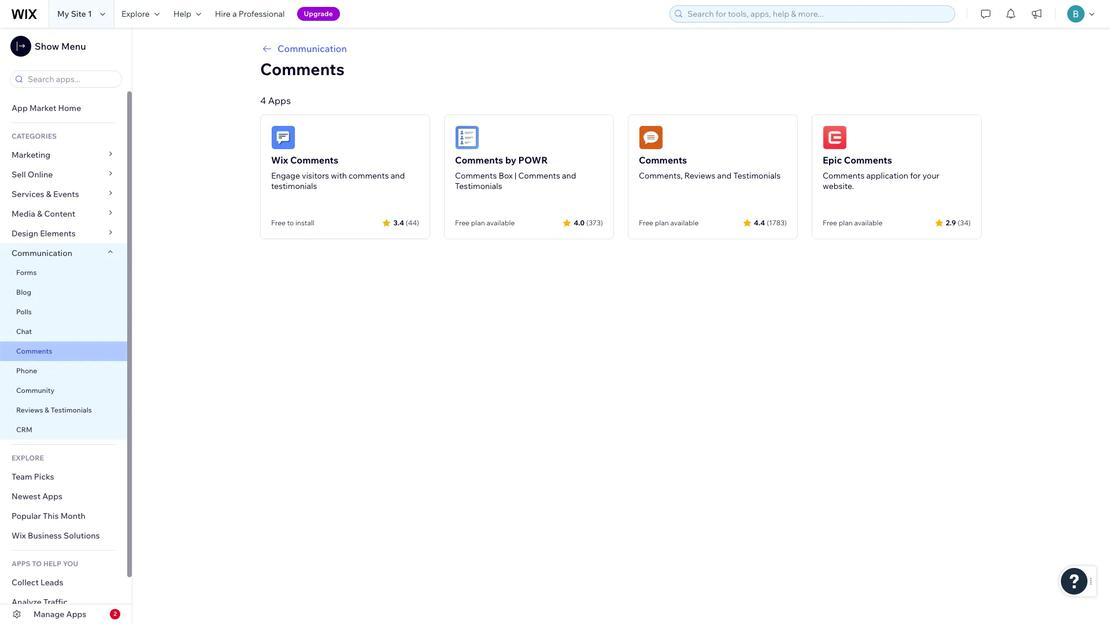 Task type: locate. For each thing, give the bounding box(es) containing it.
1 horizontal spatial reviews
[[685, 171, 716, 181]]

online
[[28, 169, 53, 180]]

1 horizontal spatial and
[[562, 171, 576, 181]]

wix down the popular
[[12, 531, 26, 541]]

& left events
[[46, 189, 51, 200]]

to
[[32, 560, 42, 569]]

free plan available
[[455, 219, 515, 227], [639, 219, 699, 227], [823, 219, 883, 227]]

& for testimonials
[[45, 406, 49, 415]]

powr
[[519, 154, 548, 166]]

1 horizontal spatial apps
[[66, 610, 86, 620]]

2 horizontal spatial free plan available
[[823, 219, 883, 227]]

1 vertical spatial &
[[37, 209, 42, 219]]

2
[[113, 611, 117, 618]]

0 horizontal spatial apps
[[42, 492, 62, 502]]

free plan available down comments,
[[639, 219, 699, 227]]

(34)
[[958, 218, 971, 227]]

3 plan from the left
[[839, 219, 853, 227]]

1 horizontal spatial communication
[[278, 43, 347, 54]]

1 free plan available from the left
[[455, 219, 515, 227]]

reviews inside sidebar 'element'
[[16, 406, 43, 415]]

forms link
[[0, 263, 127, 283]]

you
[[63, 560, 78, 569]]

reviews inside comments comments, reviews and testimonials
[[685, 171, 716, 181]]

available down application
[[855, 219, 883, 227]]

market
[[29, 103, 56, 113]]

team
[[12, 472, 32, 482]]

reviews up crm
[[16, 406, 43, 415]]

1 horizontal spatial available
[[671, 219, 699, 227]]

free for epic comments
[[823, 219, 837, 227]]

2 horizontal spatial and
[[718, 171, 732, 181]]

1 vertical spatial wix
[[12, 531, 26, 541]]

communication down upgrade button
[[278, 43, 347, 54]]

free right (44)
[[455, 219, 470, 227]]

apps for 4 apps
[[268, 95, 291, 106]]

2 horizontal spatial testimonials
[[734, 171, 781, 181]]

0 horizontal spatial plan
[[471, 219, 485, 227]]

2 horizontal spatial available
[[855, 219, 883, 227]]

media
[[12, 209, 35, 219]]

your
[[923, 171, 940, 181]]

chat
[[16, 327, 32, 336]]

free for comments by powr
[[455, 219, 470, 227]]

wix inside sidebar 'element'
[[12, 531, 26, 541]]

month
[[61, 511, 86, 522]]

2.9 (34)
[[946, 218, 971, 227]]

and
[[391, 171, 405, 181], [562, 171, 576, 181], [718, 171, 732, 181]]

3 available from the left
[[855, 219, 883, 227]]

comments up 'phone'
[[16, 347, 52, 356]]

3 free plan available from the left
[[823, 219, 883, 227]]

communication down 'design elements'
[[12, 248, 74, 259]]

elements
[[40, 228, 76, 239]]

1 plan from the left
[[471, 219, 485, 227]]

0 horizontal spatial available
[[487, 219, 515, 227]]

4 apps
[[260, 95, 291, 106]]

upgrade
[[304, 9, 333, 18]]

2 horizontal spatial plan
[[839, 219, 853, 227]]

0 horizontal spatial free plan available
[[455, 219, 515, 227]]

communication
[[278, 43, 347, 54], [12, 248, 74, 259]]

testimonials up "4.4"
[[734, 171, 781, 181]]

comments up visitors
[[290, 154, 338, 166]]

wix business solutions
[[12, 531, 100, 541]]

testimonials left |
[[455, 181, 502, 191]]

comments comments, reviews and testimonials
[[639, 154, 781, 181]]

(44)
[[406, 218, 419, 227]]

apps down traffic
[[66, 610, 86, 620]]

1 and from the left
[[391, 171, 405, 181]]

2 plan from the left
[[655, 219, 669, 227]]

free plan available down website.
[[823, 219, 883, 227]]

0 vertical spatial reviews
[[685, 171, 716, 181]]

apps inside newest apps "link"
[[42, 492, 62, 502]]

0 vertical spatial &
[[46, 189, 51, 200]]

1 horizontal spatial free plan available
[[639, 219, 699, 227]]

reviews
[[685, 171, 716, 181], [16, 406, 43, 415]]

&
[[46, 189, 51, 200], [37, 209, 42, 219], [45, 406, 49, 415]]

comments,
[[639, 171, 683, 181]]

services & events link
[[0, 185, 127, 204]]

communication inside sidebar 'element'
[[12, 248, 74, 259]]

design
[[12, 228, 38, 239]]

free plan available for comments
[[823, 219, 883, 227]]

available down comments,
[[671, 219, 699, 227]]

visitors
[[302, 171, 329, 181]]

0 horizontal spatial testimonials
[[51, 406, 92, 415]]

with
[[331, 171, 347, 181]]

crm link
[[0, 420, 127, 440]]

available down box
[[487, 219, 515, 227]]

free left to
[[271, 219, 286, 227]]

0 horizontal spatial wix
[[12, 531, 26, 541]]

comments
[[260, 59, 345, 79], [290, 154, 338, 166], [455, 154, 503, 166], [639, 154, 687, 166], [844, 154, 892, 166], [455, 171, 497, 181], [519, 171, 560, 181], [823, 171, 865, 181], [16, 347, 52, 356]]

4 free from the left
[[823, 219, 837, 227]]

2 horizontal spatial apps
[[268, 95, 291, 106]]

2 free plan available from the left
[[639, 219, 699, 227]]

newest apps
[[12, 492, 62, 502]]

2 vertical spatial apps
[[66, 610, 86, 620]]

wix up engage on the left top of page
[[271, 154, 288, 166]]

wix inside the wix comments engage visitors with comments and testimonials
[[271, 154, 288, 166]]

analyze traffic
[[12, 597, 68, 608]]

testimonials
[[271, 181, 317, 191]]

website.
[[823, 181, 854, 191]]

plan for powr
[[471, 219, 485, 227]]

3.4
[[394, 218, 404, 227]]

by
[[505, 154, 516, 166]]

solutions
[[64, 531, 100, 541]]

business
[[28, 531, 62, 541]]

3 free from the left
[[639, 219, 654, 227]]

1 horizontal spatial wix
[[271, 154, 288, 166]]

free down website.
[[823, 219, 837, 227]]

& right media
[[37, 209, 42, 219]]

1 vertical spatial apps
[[42, 492, 62, 502]]

1 vertical spatial communication
[[12, 248, 74, 259]]

comments up 4 apps
[[260, 59, 345, 79]]

3 and from the left
[[718, 171, 732, 181]]

sell online link
[[0, 165, 127, 185]]

wix
[[271, 154, 288, 166], [12, 531, 26, 541]]

comments inside "comments" link
[[16, 347, 52, 356]]

0 horizontal spatial and
[[391, 171, 405, 181]]

application
[[867, 171, 909, 181]]

team picks link
[[0, 467, 127, 487]]

1 horizontal spatial testimonials
[[455, 181, 502, 191]]

available for comments
[[855, 219, 883, 227]]

0 vertical spatial wix
[[271, 154, 288, 166]]

0 vertical spatial communication link
[[260, 42, 982, 56]]

2 vertical spatial &
[[45, 406, 49, 415]]

blog
[[16, 288, 31, 297]]

reviews right comments,
[[685, 171, 716, 181]]

comments
[[349, 171, 389, 181]]

epic comments logo image
[[823, 126, 847, 150]]

1 horizontal spatial plan
[[655, 219, 669, 227]]

box
[[499, 171, 513, 181]]

testimonials down community link
[[51, 406, 92, 415]]

1 vertical spatial reviews
[[16, 406, 43, 415]]

communication link
[[260, 42, 982, 56], [0, 243, 127, 263]]

traffic
[[43, 597, 68, 608]]

comments inside the wix comments engage visitors with comments and testimonials
[[290, 154, 338, 166]]

testimonials inside comments by powr comments box | comments and testimonials
[[455, 181, 502, 191]]

3.4 (44)
[[394, 218, 419, 227]]

wix for comments
[[271, 154, 288, 166]]

services & events
[[12, 189, 79, 200]]

0 horizontal spatial communication
[[12, 248, 74, 259]]

4
[[260, 95, 266, 106]]

2.9
[[946, 218, 956, 227]]

polls
[[16, 308, 32, 316]]

& down community
[[45, 406, 49, 415]]

apps right 4 on the left top of page
[[268, 95, 291, 106]]

free plan available down box
[[455, 219, 515, 227]]

wix business solutions link
[[0, 526, 127, 546]]

content
[[44, 209, 75, 219]]

1 available from the left
[[487, 219, 515, 227]]

0 horizontal spatial communication link
[[0, 243, 127, 263]]

2 available from the left
[[671, 219, 699, 227]]

sidebar element
[[0, 28, 132, 625]]

comments down epic
[[823, 171, 865, 181]]

free down comments,
[[639, 219, 654, 227]]

plan for comments
[[839, 219, 853, 227]]

comments up application
[[844, 154, 892, 166]]

2 free from the left
[[455, 219, 470, 227]]

comments link
[[0, 342, 127, 361]]

show menu button
[[10, 36, 86, 57]]

home
[[58, 103, 81, 113]]

testimonials
[[734, 171, 781, 181], [455, 181, 502, 191], [51, 406, 92, 415]]

apps up this
[[42, 492, 62, 502]]

analyze traffic link
[[0, 593, 127, 612]]

0 vertical spatial apps
[[268, 95, 291, 106]]

1 free from the left
[[271, 219, 286, 227]]

2 and from the left
[[562, 171, 576, 181]]

comments by powr logo image
[[455, 126, 479, 150]]

plan
[[471, 219, 485, 227], [655, 219, 669, 227], [839, 219, 853, 227]]

0 horizontal spatial reviews
[[16, 406, 43, 415]]

comments up comments,
[[639, 154, 687, 166]]



Task type: describe. For each thing, give the bounding box(es) containing it.
0 vertical spatial communication
[[278, 43, 347, 54]]

analyze
[[12, 597, 42, 608]]

marketing link
[[0, 145, 127, 165]]

hire a professional
[[215, 9, 285, 19]]

explore
[[121, 9, 150, 19]]

Search apps... field
[[24, 71, 118, 87]]

manage
[[34, 610, 64, 620]]

4.0
[[574, 218, 585, 227]]

blog link
[[0, 283, 127, 302]]

collect leads
[[12, 578, 63, 588]]

& for content
[[37, 209, 42, 219]]

Search for tools, apps, help & more... field
[[684, 6, 951, 22]]

phone link
[[0, 361, 127, 381]]

apps for newest apps
[[42, 492, 62, 502]]

show
[[35, 40, 59, 52]]

free for comments
[[639, 219, 654, 227]]

popular this month
[[12, 511, 86, 522]]

reviews & testimonials link
[[0, 401, 127, 420]]

polls link
[[0, 302, 127, 322]]

menu
[[61, 40, 86, 52]]

team picks
[[12, 472, 54, 482]]

comments left box
[[455, 171, 497, 181]]

1 horizontal spatial communication link
[[260, 42, 982, 56]]

1 vertical spatial communication link
[[0, 243, 127, 263]]

4.4 (1783)
[[754, 218, 787, 227]]

free for wix comments
[[271, 219, 286, 227]]

(373)
[[587, 218, 603, 227]]

collect leads link
[[0, 573, 127, 593]]

apps to help you
[[12, 560, 78, 569]]

sell online
[[12, 169, 53, 180]]

help
[[43, 560, 61, 569]]

services
[[12, 189, 44, 200]]

explore
[[12, 454, 44, 463]]

upgrade button
[[297, 7, 340, 21]]

comments inside comments comments, reviews and testimonials
[[639, 154, 687, 166]]

professional
[[239, 9, 285, 19]]

hire
[[215, 9, 231, 19]]

community link
[[0, 381, 127, 401]]

epic
[[823, 154, 842, 166]]

testimonials inside comments comments, reviews and testimonials
[[734, 171, 781, 181]]

and inside comments by powr comments box | comments and testimonials
[[562, 171, 576, 181]]

design elements link
[[0, 224, 127, 243]]

help
[[173, 9, 191, 19]]

sell
[[12, 169, 26, 180]]

free plan available for powr
[[455, 219, 515, 227]]

design elements
[[12, 228, 76, 239]]

events
[[53, 189, 79, 200]]

free to install
[[271, 219, 315, 227]]

popular this month link
[[0, 507, 127, 526]]

apps
[[12, 560, 30, 569]]

comments down powr
[[519, 171, 560, 181]]

|
[[515, 171, 517, 181]]

& for events
[[46, 189, 51, 200]]

collect
[[12, 578, 39, 588]]

site
[[71, 9, 86, 19]]

comments down comments by powr logo
[[455, 154, 503, 166]]

available for reviews
[[671, 219, 699, 227]]

marketing
[[12, 150, 50, 160]]

wix for business
[[12, 531, 26, 541]]

picks
[[34, 472, 54, 482]]

plan for reviews
[[655, 219, 669, 227]]

chat link
[[0, 322, 127, 342]]

1
[[88, 9, 92, 19]]

app market home link
[[0, 98, 127, 118]]

leads
[[40, 578, 63, 588]]

help button
[[166, 0, 208, 28]]

community
[[16, 386, 54, 395]]

and inside the wix comments engage visitors with comments and testimonials
[[391, 171, 405, 181]]

forms
[[16, 268, 37, 277]]

4.0 (373)
[[574, 218, 603, 227]]

categories
[[12, 132, 57, 141]]

manage apps
[[34, 610, 86, 620]]

my
[[57, 9, 69, 19]]

for
[[910, 171, 921, 181]]

4.4
[[754, 218, 765, 227]]

testimonials inside sidebar 'element'
[[51, 406, 92, 415]]

comments by powr comments box | comments and testimonials
[[455, 154, 576, 191]]

comments logo image
[[639, 126, 663, 150]]

available for powr
[[487, 219, 515, 227]]

newest apps link
[[0, 487, 127, 507]]

(1783)
[[767, 218, 787, 227]]

wix comments logo image
[[271, 126, 296, 150]]

hire a professional link
[[208, 0, 292, 28]]

crm
[[16, 426, 32, 434]]

this
[[43, 511, 59, 522]]

a
[[232, 9, 237, 19]]

reviews & testimonials
[[16, 406, 92, 415]]

free plan available for reviews
[[639, 219, 699, 227]]

engage
[[271, 171, 300, 181]]

show menu
[[35, 40, 86, 52]]

app market home
[[12, 103, 81, 113]]

epic comments comments application for your website.
[[823, 154, 940, 191]]

install
[[295, 219, 315, 227]]

newest
[[12, 492, 41, 502]]

apps for manage apps
[[66, 610, 86, 620]]

popular
[[12, 511, 41, 522]]

to
[[287, 219, 294, 227]]

and inside comments comments, reviews and testimonials
[[718, 171, 732, 181]]



Task type: vqa. For each thing, say whether or not it's contained in the screenshot.
Marketing link
yes



